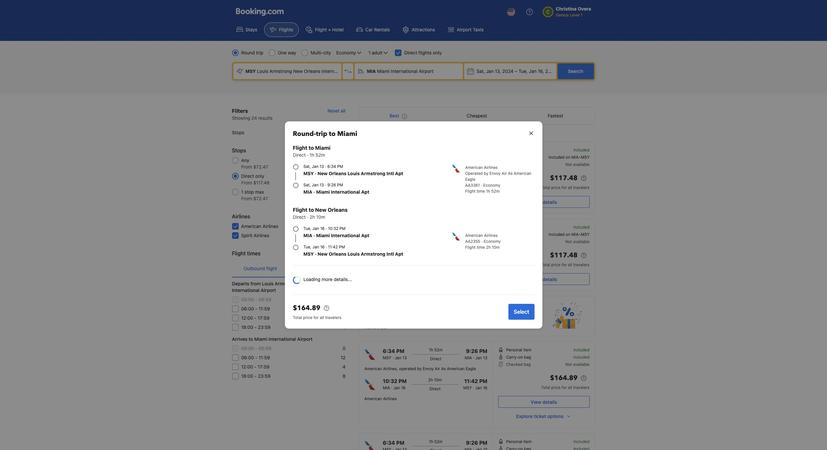 Task type: describe. For each thing, give the bounding box(es) containing it.
to for direct
[[309, 145, 314, 151]]

louis for tue, jan 16 · 11:42 pm msy · new orleans louis armstrong intl apt
[[348, 251, 360, 257]]

17:59 for miami
[[258, 364, 269, 370]]

1 personal item from the top
[[506, 348, 532, 353]]

2 vertical spatial on
[[518, 355, 523, 360]]

msy inside msy . jan 16
[[463, 263, 472, 268]]

1 vertical spatial 24
[[340, 173, 346, 179]]

air for operated
[[502, 171, 507, 176]]

13 inside 6:34 pm msy . jan 13
[[403, 356, 407, 361]]

+
[[328, 27, 331, 32]]

reset all button
[[327, 107, 346, 115]]

arrives
[[232, 336, 247, 342]]

one way
[[278, 50, 296, 55]]

properties
[[520, 318, 542, 324]]

2h inside american airlines aa2355 · economy flight time 2h 10m
[[486, 245, 491, 250]]

16 inside the 10:32 pm mia . jan 16
[[401, 386, 406, 391]]

0 vertical spatial 24
[[251, 115, 257, 121]]

16 inside the 6:50 pm mia . jan 16
[[401, 263, 406, 268]]

outbound
[[244, 266, 265, 271]]

from inside the any from $72.47
[[241, 164, 252, 170]]

18:00 - 23:59 for to
[[241, 373, 271, 379]]

taxis
[[473, 27, 484, 32]]

return flight button
[[289, 260, 346, 277]]

direct only from $117.48
[[241, 173, 270, 186]]

2 1h 52m from the top
[[429, 440, 443, 444]]

0 vertical spatial economy
[[336, 50, 356, 55]]

explore
[[516, 414, 533, 419]]

stop
[[245, 189, 254, 195]]

airport taxis link
[[442, 22, 489, 37]]

· inside american airlines aa2355 · economy flight time 2h 10m
[[481, 239, 483, 244]]

1 not available from the top
[[566, 162, 590, 167]]

2 11:42 pm msy . jan 16 from the top
[[463, 378, 487, 391]]

flight + hotel
[[315, 27, 344, 32]]

direct flights only
[[404, 50, 442, 55]]

new inside the sat, jan 13 · 6:34 pm msy · new orleans louis armstrong intl apt
[[317, 171, 328, 176]]

· inside the flight to new orleans direct · 2h 10m
[[307, 214, 308, 220]]

to for international
[[249, 336, 253, 342]]

round-trip to miami
[[293, 129, 357, 138]]

attractions
[[412, 27, 435, 32]]

pm inside tue, jan 16 · 11:42 pm msy · new orleans louis armstrong intl apt
[[339, 245, 345, 250]]

car
[[365, 27, 373, 32]]

american airlines operated by envoy air as american eagle aa3361 · economy flight time 1h 52m
[[465, 165, 531, 194]]

direct inside direct only from $117.48
[[241, 173, 254, 179]]

8
[[343, 373, 346, 379]]

mia inside the 10:32 pm mia . jan 16
[[383, 386, 390, 391]]

outbound flight
[[244, 266, 277, 271]]

2 vertical spatial 2h
[[428, 378, 433, 383]]

10:32 inside the 10:32 pm mia . jan 16
[[383, 378, 397, 384]]

1 horizontal spatial airport
[[297, 336, 313, 342]]

. inside the 6:50 pm mia . jan 16
[[391, 262, 392, 266]]

explore ticket options
[[516, 414, 564, 419]]

. inside the 10:32 pm mia . jan 16
[[391, 384, 392, 389]]

1 11:59 from the top
[[259, 306, 270, 312]]

10m inside american airlines aa2355 · economy flight time 2h 10m
[[492, 245, 500, 250]]

airport taxis
[[457, 27, 484, 32]]

6:34 for 6:34 pm
[[383, 440, 395, 446]]

worldwide.
[[364, 325, 387, 330]]

round-trip to miami dialog
[[277, 114, 550, 337]]

tue, jan 16 · 10:32 pm mia · miami international apt
[[303, 226, 369, 238]]

pm inside 9:26 pm mia . jan 13
[[479, 348, 487, 354]]

attractions link
[[397, 22, 441, 37]]

a
[[437, 318, 439, 324]]

not available for 11:42 pm
[[566, 362, 590, 367]]

as for operated
[[508, 171, 513, 176]]

select button
[[508, 304, 534, 320]]

view for 11:42 pm
[[531, 399, 541, 405]]

explore ticket options button
[[498, 411, 590, 423]]

2 06:00 from the top
[[241, 355, 254, 361]]

stays link
[[231, 22, 263, 37]]

cheapest button
[[438, 107, 516, 124]]

view details button for 11:42 pm
[[498, 396, 590, 408]]

mia inside 9:26 pm mia . jan 13
[[465, 356, 472, 361]]

$117.48 region for msy's view details button
[[498, 250, 590, 262]]

2 vertical spatial 11:42
[[464, 378, 478, 384]]

1 not from the top
[[566, 162, 572, 167]]

23:59 for louis
[[258, 325, 271, 330]]

0 vertical spatial on
[[566, 155, 570, 160]]

departs
[[232, 281, 249, 287]]

total price for all travelers for $164.89 region for view details
[[541, 385, 590, 390]]

1 06:00 from the top
[[241, 306, 254, 312]]

jan inside sat, jan 13 · 9:26 pm mia · miami international apt
[[312, 183, 318, 188]]

cheapest
[[467, 113, 487, 119]]

hotel
[[332, 27, 344, 32]]

1 horizontal spatial american airlines
[[364, 397, 397, 402]]

max
[[255, 189, 264, 195]]

msy . jan 16
[[463, 262, 487, 268]]

available for msy
[[573, 239, 590, 244]]

1 05:59 from the top
[[259, 297, 271, 302]]

flights,
[[408, 318, 423, 324]]

1 00:00 from the top
[[241, 297, 254, 302]]

pm inside the 10:32 pm mia . jan 16
[[399, 378, 407, 384]]

16 inside tue, jan 16 · 11:42 pm msy · new orleans louis armstrong intl apt
[[320, 245, 325, 250]]

1 1h 52m from the top
[[429, 348, 443, 353]]

details...
[[334, 277, 352, 282]]

2 4 from the top
[[343, 315, 346, 321]]

. inside msy . jan 16
[[473, 262, 474, 266]]

mia inside tue, jan 16 · 10:32 pm mia · miami international apt
[[303, 233, 312, 238]]

view details button for msy
[[498, 273, 590, 285]]

car rentals link
[[351, 22, 396, 37]]

view for msy
[[531, 277, 541, 282]]

economy inside "american airlines operated by envoy air as american eagle aa3361 · economy flight time 1h 52m"
[[483, 183, 500, 188]]

tue, for msy
[[303, 245, 311, 250]]

city
[[323, 50, 331, 55]]

at
[[471, 318, 475, 324]]

new inside the flight to new orleans direct · 2h 10m
[[315, 207, 326, 213]]

american airlines aa2355 · economy flight time 2h 10m
[[465, 233, 501, 250]]

10:32 pm mia . jan 16
[[383, 378, 407, 391]]

carry-
[[506, 355, 518, 360]]

0 vertical spatial american airlines
[[241, 224, 278, 229]]

1 view details from the top
[[531, 199, 557, 205]]

jan inside the 6:50 pm mia . jan 16
[[393, 263, 400, 268]]

enjoy
[[424, 318, 436, 324]]

ticket
[[534, 414, 546, 419]]

genius image
[[553, 303, 582, 330]]

book
[[386, 318, 397, 324]]

airport inside 'link'
[[457, 27, 472, 32]]

pm inside the sat, jan 13 · 6:34 pm msy · new orleans louis armstrong intl apt
[[337, 164, 343, 169]]

flights link
[[264, 22, 299, 37]]

2 item from the top
[[524, 440, 532, 444]]

msy inside tue, jan 16 · 11:42 pm msy · new orleans louis armstrong intl apt
[[303, 251, 314, 257]]

2 vertical spatial 24
[[340, 224, 346, 229]]

loading
[[303, 277, 320, 282]]

10:32 inside tue, jan 16 · 10:32 pm mia · miami international apt
[[328, 226, 338, 231]]

all inside button
[[341, 108, 346, 114]]

reset
[[327, 108, 340, 114]]

prices may change if there are
[[359, 131, 417, 136]]

select
[[514, 309, 529, 315]]

13 inside mia . jan 13
[[483, 233, 487, 238]]

rentals
[[374, 27, 390, 32]]

mia inside mia . jan 13
[[465, 233, 472, 238]]

flight + hotel link
[[300, 22, 349, 37]]

return
[[304, 266, 318, 271]]

9:26 for 9:26 pm
[[466, 440, 478, 446]]

total inside round-trip to miami dialog
[[293, 315, 302, 320]]

mia inside sat, jan 13 · 9:26 pm mia · miami international apt
[[303, 189, 312, 195]]

from
[[251, 281, 261, 287]]

round trip
[[241, 50, 263, 55]]

time inside american airlines aa2355 · economy flight time 2h 10m
[[477, 245, 485, 250]]

fastest
[[548, 113, 563, 119]]

1 vertical spatial bag
[[524, 362, 531, 367]]

1
[[241, 189, 243, 195]]

participating
[[476, 318, 503, 324]]

total price for all travelers for $117.48 region related to first view details button from the top
[[541, 185, 590, 190]]

52m inside flight to miami direct · 1h 52m
[[315, 152, 325, 158]]

spirit
[[241, 233, 252, 238]]

search
[[568, 68, 583, 74]]

16 inside msy . jan 16
[[483, 263, 487, 268]]

mia inside the 6:50 pm mia . jan 16
[[383, 263, 390, 268]]

once
[[364, 318, 376, 324]]

1 06:00 - 11:59 from the top
[[241, 306, 270, 312]]

intl for tue, jan 16 · 11:42 pm msy · new orleans louis armstrong intl apt
[[386, 251, 394, 257]]

1 personal from the top
[[506, 348, 522, 353]]

6:34 inside the sat, jan 13 · 6:34 pm msy · new orleans louis armstrong intl apt
[[327, 164, 336, 169]]

results
[[258, 115, 273, 121]]

progress bar inside round-trip to miami dialog
[[292, 276, 301, 285]]

$117.48 inside direct only from $117.48
[[253, 180, 270, 186]]

13 inside 9:26 pm mia . jan 13
[[483, 356, 487, 361]]

apt inside tue, jan 16 · 10:32 pm mia · miami international apt
[[361, 233, 369, 238]]

12:00 - 17:59 for to
[[241, 364, 269, 370]]

$164.89 for select
[[293, 304, 320, 313]]

2 00:00 from the top
[[241, 346, 254, 351]]

apt inside tue, jan 16 · 11:42 pm msy · new orleans louis armstrong intl apt
[[395, 251, 403, 257]]

jan inside 9:26 pm mia . jan 13
[[475, 356, 482, 361]]

any
[[241, 158, 249, 163]]

1 horizontal spatial 10m
[[434, 378, 442, 383]]

direct inside flight to miami direct · 1h 52m
[[293, 152, 306, 158]]

round
[[241, 50, 255, 55]]

0 vertical spatial 11:42
[[464, 178, 478, 184]]

total price for all travelers for $117.48 region related to msy's view details button
[[541, 263, 590, 267]]

flight for flight to miami direct · 1h 52m
[[293, 145, 307, 151]]

carry-on bag
[[506, 355, 531, 360]]

$164.89 region for view details
[[498, 373, 590, 385]]

2 personal item from the top
[[506, 440, 532, 444]]

6:50 pm mia . jan 16
[[383, 256, 406, 268]]

to for orleans
[[309, 207, 314, 213]]

2 06:00 - 11:59 from the top
[[241, 355, 270, 361]]

for inside round-trip to miami dialog
[[313, 315, 319, 320]]

airlines inside "american airlines operated by envoy air as american eagle aa3361 · economy flight time 1h 52m"
[[484, 165, 498, 170]]

multi-
[[311, 50, 323, 55]]

best
[[390, 113, 399, 119]]

fastest button
[[516, 107, 595, 124]]

msy inside the sat, jan 13 · 6:34 pm msy · new orleans louis armstrong intl apt
[[303, 171, 314, 176]]

not for 11:42 pm
[[566, 362, 572, 367]]

from inside direct only from $117.48
[[241, 180, 252, 186]]

operated
[[399, 367, 416, 371]]

2 personal from the top
[[506, 440, 522, 444]]

1 horizontal spatial only
[[433, 50, 442, 55]]

flight for flight times
[[232, 251, 246, 257]]

flight times
[[232, 251, 261, 257]]

flights
[[279, 27, 293, 32]]

new inside the departs from louis armstrong new orleans international airport
[[299, 281, 309, 287]]

trip for round
[[256, 50, 263, 55]]

view details for 11:42 pm
[[531, 399, 557, 405]]

louis for sat, jan 13 · 6:34 pm msy · new orleans louis armstrong intl apt
[[348, 171, 360, 176]]

· inside flight to miami direct · 1h 52m
[[307, 152, 308, 158]]

orleans inside the sat, jan 13 · 6:34 pm msy · new orleans louis armstrong intl apt
[[329, 171, 346, 176]]

· inside "american airlines operated by envoy air as american eagle aa3361 · economy flight time 1h 52m"
[[481, 183, 482, 188]]

reset all
[[327, 108, 346, 114]]

checked bag
[[506, 362, 531, 367]]

are
[[410, 131, 415, 136]]

9:26 inside sat, jan 13 · 9:26 pm mia · miami international apt
[[327, 183, 336, 188]]

4 4 from the top
[[343, 364, 346, 370]]

all inside round-trip to miami dialog
[[320, 315, 324, 320]]

mia . jan 13
[[465, 231, 487, 238]]

flights
[[418, 50, 432, 55]]

6:34 for 6:34 pm msy . jan 13
[[383, 348, 395, 354]]



Task type: vqa. For each thing, say whether or not it's contained in the screenshot.
rightmost 2h
yes



Task type: locate. For each thing, give the bounding box(es) containing it.
eagle for american airlines, operated by envoy air as american eagle
[[466, 367, 476, 371]]

louis up sat, jan 13 · 9:26 pm mia · miami international apt
[[348, 171, 360, 176]]

1 vertical spatial 6:34
[[383, 348, 395, 354]]

2 stops from the top
[[232, 148, 246, 154]]

louis inside the departs from louis armstrong new orleans international airport
[[262, 281, 274, 287]]

flight inside outbound flight button
[[266, 266, 277, 271]]

2 details from the top
[[543, 277, 557, 282]]

envoy for operated
[[489, 171, 500, 176]]

13 inside sat, jan 13 · 9:26 pm mia · miami international apt
[[319, 183, 324, 188]]

pm inside 6:34 pm msy . jan 13
[[396, 348, 404, 354]]

0 vertical spatial louis
[[348, 171, 360, 176]]

2 12:00 - 17:59 from the top
[[241, 364, 269, 370]]

0 vertical spatial 18:00 - 23:59
[[241, 325, 271, 330]]

0 vertical spatial 05:59
[[259, 297, 271, 302]]

economy right aa3361
[[483, 183, 500, 188]]

$164.89 inside round-trip to miami dialog
[[293, 304, 320, 313]]

11:42 down operated
[[464, 178, 478, 184]]

3 from from the top
[[241, 196, 252, 201]]

9:26 inside 9:26 pm mia . jan 13
[[466, 348, 478, 354]]

trip up flight to miami direct · 1h 52m
[[316, 129, 327, 138]]

2 included on mia–msy from the top
[[549, 232, 590, 237]]

3 view details from the top
[[531, 399, 557, 405]]

from down any
[[241, 164, 252, 170]]

from inside 1 stop max from $72.47
[[241, 196, 252, 201]]

13 up operated
[[403, 356, 407, 361]]

06:00 - 11:59 down arrives
[[241, 355, 270, 361]]

envoy right operated
[[489, 171, 500, 176]]

flight for flight + hotel
[[315, 27, 327, 32]]

sat, for msy
[[303, 164, 311, 169]]

2 vertical spatial 6:34
[[383, 440, 395, 446]]

orleans up sat, jan 13 · 9:26 pm mia · miami international apt
[[329, 171, 346, 176]]

. inside 6:34 pm msy . jan 13
[[393, 354, 394, 359]]

1 vertical spatial trip
[[316, 129, 327, 138]]

american airlines image left operated
[[452, 165, 460, 173]]

2 view from the top
[[531, 277, 541, 282]]

13 down flight to miami direct · 1h 52m
[[319, 164, 324, 169]]

louis inside the sat, jan 13 · 6:34 pm msy · new orleans louis armstrong intl apt
[[348, 171, 360, 176]]

0 horizontal spatial airport
[[261, 288, 276, 293]]

1 vertical spatial $117.48 region
[[498, 250, 590, 262]]

0 vertical spatial only
[[433, 50, 442, 55]]

0 vertical spatial 1h 52m
[[429, 348, 443, 353]]

eagle for american airlines operated by envoy air as american eagle aa3361 · economy flight time 1h 52m
[[465, 177, 475, 182]]

6:34 inside 6:34 pm msy . jan 13
[[383, 348, 395, 354]]

3 not available from the top
[[566, 362, 590, 367]]

jan inside the sat, jan 13 · 6:34 pm msy · new orleans louis armstrong intl apt
[[312, 164, 318, 169]]

2 view details from the top
[[531, 277, 557, 282]]

details for 11:42 pm
[[543, 399, 557, 405]]

orleans inside tue, jan 16 · 11:42 pm msy · new orleans louis armstrong intl apt
[[329, 251, 346, 257]]

1 vertical spatial included on mia–msy
[[549, 232, 590, 237]]

stops
[[232, 130, 244, 135], [232, 148, 246, 154]]

$72.47 inside the any from $72.47
[[253, 164, 268, 170]]

eagle down 9:26 pm mia . jan 13
[[466, 367, 476, 371]]

24 left results
[[251, 115, 257, 121]]

american airlines up the spirit airlines
[[241, 224, 278, 229]]

18:00 - 23:59 for from
[[241, 325, 271, 330]]

stops up any
[[232, 148, 246, 154]]

11:42
[[464, 178, 478, 184], [328, 245, 338, 250], [464, 378, 478, 384]]

armstrong for tue, jan 16 · 11:42 pm msy · new orleans louis armstrong intl apt
[[361, 251, 385, 257]]

0 vertical spatial time
[[477, 189, 485, 194]]

eagle up aa3361
[[465, 177, 475, 182]]

apt inside the sat, jan 13 · 6:34 pm msy · new orleans louis armstrong intl apt
[[395, 171, 403, 176]]

orleans inside the departs from louis armstrong new orleans international airport
[[310, 281, 327, 287]]

airport
[[457, 27, 472, 32], [261, 288, 276, 293], [297, 336, 313, 342]]

2h down mia . jan 13 on the right of page
[[486, 245, 491, 250]]

only right flights
[[433, 50, 442, 55]]

18:00 for arrives to miami international airport
[[241, 373, 253, 379]]

booking.com logo image
[[236, 8, 283, 16], [236, 8, 283, 16]]

view details for msy
[[531, 277, 557, 282]]

american airlines image for flight to miami
[[452, 165, 460, 173]]

1 included on mia–msy from the top
[[549, 155, 590, 160]]

trip
[[256, 50, 263, 55], [316, 129, 327, 138]]

06:00 down the departs
[[241, 306, 254, 312]]

17:59 for louis
[[258, 315, 269, 321]]

0 vertical spatial view details button
[[498, 196, 590, 208]]

flight to new orleans direct · 2h 10m
[[293, 207, 348, 220]]

1 18:00 - 23:59 from the top
[[241, 325, 271, 330]]

jan inside msy . jan 16
[[475, 263, 482, 268]]

american airlines image for flight to new orleans
[[452, 233, 460, 241]]

0 vertical spatial not
[[566, 162, 572, 167]]

1 11:42 pm msy . jan 16 from the top
[[463, 178, 487, 191]]

pm inside sat, jan 13 · 9:26 pm mia · miami international apt
[[337, 183, 343, 188]]

1 vertical spatial intl
[[386, 251, 394, 257]]

armstrong for sat, jan 13 · 6:34 pm msy · new orleans louis armstrong intl apt
[[361, 171, 385, 176]]

one
[[278, 50, 287, 55]]

0 vertical spatial tab list
[[359, 107, 595, 125]]

from down stop
[[241, 196, 252, 201]]

11:42 down 9:26 pm mia . jan 13
[[464, 378, 478, 384]]

2 intl from the top
[[386, 251, 394, 257]]

time down aa2355
[[477, 245, 485, 250]]

0 vertical spatial american airlines image
[[452, 165, 460, 173]]

2 vertical spatial 10m
[[434, 378, 442, 383]]

2 $72.47 from the top
[[253, 196, 268, 201]]

9:26 for 9:26 pm mia . jan 13
[[466, 348, 478, 354]]

progress bar
[[292, 276, 301, 285]]

flight for flight to new orleans direct · 2h 10m
[[293, 207, 307, 213]]

return flight
[[304, 266, 330, 271]]

1 item from the top
[[524, 348, 532, 353]]

personal down explore
[[506, 440, 522, 444]]

1 00:00 - 05:59 from the top
[[241, 297, 271, 302]]

to down "reset"
[[329, 129, 335, 138]]

12:00 up arrives
[[241, 315, 253, 321]]

0 vertical spatial envoy
[[489, 171, 500, 176]]

12:00 - 17:59 for from
[[241, 315, 269, 321]]

1 view from the top
[[531, 199, 541, 205]]

checked
[[506, 362, 523, 367]]

6:34
[[327, 164, 336, 169], [383, 348, 395, 354], [383, 440, 395, 446]]

1 12:00 from the top
[[241, 315, 253, 321]]

tab list for 12:00 - 17:59
[[232, 260, 346, 278]]

intl inside tue, jan 16 · 11:42 pm msy · new orleans louis armstrong intl apt
[[386, 251, 394, 257]]

0 vertical spatial details
[[543, 199, 557, 205]]

included
[[574, 148, 590, 153], [549, 155, 565, 160], [574, 225, 590, 230], [549, 232, 565, 237], [574, 348, 590, 353], [574, 355, 590, 360], [574, 440, 590, 444]]

total price for all travelers
[[541, 185, 590, 190], [541, 263, 590, 267], [293, 315, 341, 320], [541, 385, 590, 390]]

by for operated
[[417, 367, 422, 371]]

miami left 430 at left top
[[316, 189, 330, 195]]

trip right round
[[256, 50, 263, 55]]

1 $117.48 region from the top
[[498, 173, 590, 185]]

13 up msy . jan 16
[[483, 233, 487, 238]]

orleans inside the flight to new orleans direct · 2h 10m
[[328, 207, 348, 213]]

0 vertical spatial trip
[[256, 50, 263, 55]]

1 vertical spatial 11:42 pm msy . jan 16
[[463, 378, 487, 391]]

trip for round-
[[316, 129, 327, 138]]

orleans down return flight "button"
[[310, 281, 327, 287]]

showing 24 results
[[232, 115, 273, 121]]

time inside "american airlines operated by envoy air as american eagle aa3361 · economy flight time 1h 52m"
[[477, 189, 485, 194]]

to right arrives
[[249, 336, 253, 342]]

not
[[566, 162, 572, 167], [566, 239, 572, 244], [566, 362, 572, 367]]

2 vertical spatial available
[[573, 362, 590, 367]]

2 vertical spatial from
[[241, 196, 252, 201]]

american inside american airlines aa2355 · economy flight time 2h 10m
[[465, 233, 483, 238]]

2 horizontal spatial 2h
[[486, 245, 491, 250]]

2 12:00 from the top
[[241, 364, 253, 370]]

sat, jan 13 · 6:34 pm msy · new orleans louis armstrong intl apt
[[303, 164, 403, 176]]

item up carry-on bag
[[524, 348, 532, 353]]

4 up 8
[[343, 364, 346, 370]]

00:00 - 05:59 down arrives to miami international airport
[[241, 346, 271, 351]]

louis up details...
[[348, 251, 360, 257]]

0 vertical spatial tue,
[[303, 226, 311, 231]]

pm inside the 6:50 pm mia . jan 16
[[396, 256, 404, 262]]

1 vertical spatial $164.89
[[550, 374, 578, 383]]

0 vertical spatial view
[[531, 199, 541, 205]]

1 sat, from the top
[[303, 164, 311, 169]]

bag up checked bag
[[524, 355, 531, 360]]

05:59 down from
[[259, 297, 271, 302]]

0 vertical spatial armstrong
[[361, 171, 385, 176]]

from up stop
[[241, 180, 252, 186]]

international inside the departs from louis armstrong new orleans international airport
[[232, 288, 260, 293]]

as inside "american airlines operated by envoy air as american eagle aa3361 · economy flight time 1h 52m"
[[508, 171, 513, 176]]

2h 10m
[[428, 378, 442, 383]]

by for operated
[[484, 171, 488, 176]]

personal up carry-
[[506, 348, 522, 353]]

2 18:00 from the top
[[241, 373, 253, 379]]

flight to miami direct · 1h 52m
[[293, 145, 330, 158]]

0 vertical spatial 10:32
[[328, 226, 338, 231]]

louis right from
[[262, 281, 274, 287]]

0 horizontal spatial by
[[417, 367, 422, 371]]

travelers inside round-trip to miami dialog
[[325, 315, 341, 320]]

economy down mia . jan 13 on the right of page
[[484, 239, 501, 244]]

2 vertical spatial view details button
[[498, 396, 590, 408]]

0 vertical spatial sat,
[[303, 164, 311, 169]]

11:59 down from
[[259, 306, 270, 312]]

1 vertical spatial 18:00 - 23:59
[[241, 373, 271, 379]]

1 stops from the top
[[232, 130, 244, 135]]

tab list for american airlines, operated by envoy air as american eagle
[[359, 107, 595, 125]]

sat, inside the sat, jan 13 · 6:34 pm msy · new orleans louis armstrong intl apt
[[303, 164, 311, 169]]

00:00 down the departs
[[241, 297, 254, 302]]

airlines,
[[383, 367, 398, 371]]

1 17:59 from the top
[[258, 315, 269, 321]]

06:00 down arrives
[[241, 355, 254, 361]]

4 up 0 at the left bottom of the page
[[343, 325, 346, 330]]

air right operated
[[502, 171, 507, 176]]

1 horizontal spatial flight
[[319, 266, 330, 271]]

12:00 down arrives
[[241, 364, 253, 370]]

jan inside 6:34 pm msy . jan 13
[[395, 356, 401, 361]]

your
[[398, 318, 407, 324]]

9:26
[[327, 183, 336, 188], [466, 348, 478, 354], [466, 440, 478, 446]]

flight right outbound
[[266, 266, 277, 271]]

4 up tue, jan 16 · 11:42 pm msy · new orleans louis armstrong intl apt
[[343, 233, 346, 238]]

2 vertical spatial view details
[[531, 399, 557, 405]]

$72.47 up direct only from $117.48
[[253, 164, 268, 170]]

1 vertical spatial sat,
[[303, 183, 311, 188]]

17:59 down arrives to miami international airport
[[258, 364, 269, 370]]

miami down round-trip to miami
[[315, 145, 330, 151]]

10m inside the flight to new orleans direct · 2h 10m
[[316, 214, 325, 220]]

options
[[547, 414, 564, 419]]

0 vertical spatial as
[[508, 171, 513, 176]]

personal item down explore
[[506, 440, 532, 444]]

1 vertical spatial 9:26
[[466, 348, 478, 354]]

6:34 pm
[[383, 440, 404, 446]]

1 vertical spatial 23:59
[[258, 373, 271, 379]]

4 left 'once'
[[343, 315, 346, 321]]

tue,
[[303, 226, 311, 231], [303, 245, 311, 250]]

economy inside american airlines aa2355 · economy flight time 2h 10m
[[484, 239, 501, 244]]

·
[[307, 152, 308, 158], [325, 164, 326, 169], [315, 171, 316, 176], [325, 183, 326, 188], [481, 183, 482, 188], [313, 189, 315, 195], [307, 214, 308, 220], [326, 226, 327, 231], [313, 233, 315, 238], [481, 239, 483, 244], [326, 245, 327, 250], [315, 251, 316, 257]]

. inside 9:26 pm mia . jan 13
[[473, 354, 474, 359]]

2 11:59 from the top
[[259, 355, 270, 361]]

0 vertical spatial not available
[[566, 162, 590, 167]]

1 horizontal spatial $164.89
[[550, 374, 578, 383]]

0 horizontal spatial trip
[[256, 50, 263, 55]]

orleans down tue, jan 16 · 10:32 pm mia · miami international apt
[[329, 251, 346, 257]]

0 vertical spatial eagle
[[465, 177, 475, 182]]

$164.89 region
[[293, 303, 503, 315], [498, 373, 590, 385]]

showing
[[232, 115, 250, 121]]

$164.89 for view details
[[550, 374, 578, 383]]

2 17:59 from the top
[[258, 364, 269, 370]]

3 available from the top
[[573, 362, 590, 367]]

tab list
[[359, 107, 595, 125], [232, 260, 346, 278]]

tue, for mia
[[303, 226, 311, 231]]

18:00 for departs from louis armstrong new orleans international airport
[[241, 325, 253, 330]]

0 vertical spatial stops
[[232, 130, 244, 135]]

1 vertical spatial stops
[[232, 148, 246, 154]]

1 vertical spatial 1h 52m
[[429, 440, 443, 444]]

10%
[[441, 318, 450, 324]]

1 horizontal spatial air
[[502, 171, 507, 176]]

airport inside the departs from louis armstrong new orleans international airport
[[261, 288, 276, 293]]

12:00 - 17:59 up arrives
[[241, 315, 269, 321]]

1 vertical spatial tab list
[[232, 260, 346, 278]]

to down sat, jan 13 · 9:26 pm mia · miami international apt
[[309, 207, 314, 213]]

11:42 pm msy . jan 16 down 9:26 pm mia . jan 13
[[463, 378, 487, 391]]

miami left prices on the left of page
[[337, 129, 357, 138]]

0 vertical spatial 2h
[[309, 214, 315, 220]]

12:00 for arrives
[[241, 364, 253, 370]]

2 00:00 - 05:59 from the top
[[241, 346, 271, 351]]

1 vertical spatial on
[[566, 232, 570, 237]]

1 12:00 - 17:59 from the top
[[241, 315, 269, 321]]

1 vertical spatial american airlines image
[[452, 233, 460, 241]]

11:42 pm msy . jan 16 down operated
[[463, 178, 487, 191]]

tue, up return
[[303, 245, 311, 250]]

aa3361
[[465, 183, 480, 188]]

2 vertical spatial not
[[566, 362, 572, 367]]

$164.89 region up your
[[293, 303, 503, 315]]

1 vertical spatial item
[[524, 440, 532, 444]]

0 vertical spatial $164.89
[[293, 304, 320, 313]]

11:59 down arrives to miami international airport
[[259, 355, 270, 361]]

1 vertical spatial personal item
[[506, 440, 532, 444]]

flight inside flight to miami direct · 1h 52m
[[293, 145, 307, 151]]

0 vertical spatial 18:00
[[241, 325, 253, 330]]

new up sat, jan 13 · 9:26 pm mia · miami international apt
[[317, 171, 328, 176]]

jan inside tue, jan 16 · 10:32 pm mia · miami international apt
[[312, 226, 319, 231]]

american airlines down the 10:32 pm mia . jan 16
[[364, 397, 397, 402]]

air for operated
[[435, 367, 440, 371]]

12:00 for departs
[[241, 315, 253, 321]]

international inside tue, jan 16 · 10:32 pm mia · miami international apt
[[331, 233, 360, 238]]

1 details from the top
[[543, 199, 557, 205]]

not available for msy
[[566, 239, 590, 244]]

american airlines image left aa2355
[[452, 233, 460, 241]]

item down explore
[[524, 440, 532, 444]]

1 view details button from the top
[[498, 196, 590, 208]]

any from $72.47
[[241, 158, 268, 170]]

1 american airlines image from the top
[[452, 165, 460, 173]]

armstrong
[[361, 171, 385, 176], [361, 251, 385, 257], [275, 281, 298, 287]]

tue, jan 16 · 11:42 pm msy · new orleans louis armstrong intl apt
[[303, 245, 403, 257]]

16 inside tue, jan 16 · 10:32 pm mia · miami international apt
[[320, 226, 325, 231]]

miami inside sat, jan 13 · 9:26 pm mia · miami international apt
[[316, 189, 330, 195]]

1 $72.47 from the top
[[253, 164, 268, 170]]

tab list containing outbound flight
[[232, 260, 346, 278]]

2 sat, from the top
[[303, 183, 311, 188]]

personal item up carry-on bag
[[506, 348, 532, 353]]

miami down the flight to new orleans direct · 2h 10m
[[316, 233, 330, 238]]

miami inside flight to miami direct · 1h 52m
[[315, 145, 330, 151]]

to down round-
[[309, 145, 314, 151]]

2 tue, from the top
[[303, 245, 311, 250]]

0 horizontal spatial tab list
[[232, 260, 346, 278]]

$117.48 region for first view details button from the top
[[498, 173, 590, 185]]

to inside flight to miami direct · 1h 52m
[[309, 145, 314, 151]]

12:00
[[241, 315, 253, 321], [241, 364, 253, 370]]

1 vertical spatial 10:32
[[383, 378, 397, 384]]

2 vertical spatial details
[[543, 399, 557, 405]]

prices
[[359, 131, 370, 136]]

search button
[[558, 63, 594, 79]]

1 vertical spatial 18:00
[[241, 373, 253, 379]]

23:59 for miami
[[258, 373, 271, 379]]

$164.89
[[293, 304, 320, 313], [550, 374, 578, 383]]

0 vertical spatial air
[[502, 171, 507, 176]]

new down sat, jan 13 · 9:26 pm mia · miami international apt
[[315, 207, 326, 213]]

0 vertical spatial bag
[[524, 355, 531, 360]]

best button
[[359, 107, 438, 124]]

10m
[[316, 214, 325, 220], [492, 245, 500, 250], [434, 378, 442, 383]]

3 details from the top
[[543, 399, 557, 405]]

flight inside "american airlines operated by envoy air as american eagle aa3361 · economy flight time 1h 52m"
[[465, 189, 476, 194]]

if
[[395, 131, 398, 136]]

1 vertical spatial 06:00 - 11:59
[[241, 355, 270, 361]]

06:00
[[241, 306, 254, 312], [241, 355, 254, 361]]

00:00 - 05:59 down from
[[241, 297, 271, 302]]

stops down showing
[[232, 130, 244, 135]]

flight inside return flight "button"
[[319, 266, 330, 271]]

total price for all travelers inside round-trip to miami dialog
[[293, 315, 341, 320]]

personal item
[[506, 348, 532, 353], [506, 440, 532, 444]]

11:42 down tue, jan 16 · 10:32 pm mia · miami international apt
[[328, 245, 338, 250]]

american airlines image
[[452, 165, 460, 173], [452, 233, 460, 241]]

sat, jan 13 · 9:26 pm mia · miami international apt
[[303, 183, 369, 195]]

to inside the flight to new orleans direct · 2h 10m
[[309, 207, 314, 213]]

bag down carry-on bag
[[524, 362, 531, 367]]

. inside mia . jan 13
[[473, 231, 474, 236]]

total
[[541, 185, 550, 190], [541, 263, 550, 267], [293, 315, 302, 320], [541, 385, 550, 390]]

$72.47 down max
[[253, 196, 268, 201]]

time down aa3361
[[477, 189, 485, 194]]

52m inside "american airlines operated by envoy air as american eagle aa3361 · economy flight time 1h 52m"
[[491, 189, 499, 194]]

13 up the flight to new orleans direct · 2h 10m
[[319, 183, 324, 188]]

jan inside tue, jan 16 · 11:42 pm msy · new orleans louis armstrong intl apt
[[312, 245, 319, 250]]

as for operated
[[441, 367, 446, 371]]

1 18:00 from the top
[[241, 325, 253, 330]]

2 not from the top
[[566, 239, 572, 244]]

1 vertical spatial airport
[[261, 288, 276, 293]]

envoy for operated
[[423, 367, 434, 371]]

$117.48 region
[[498, 173, 590, 185], [498, 250, 590, 262]]

12
[[341, 355, 346, 361]]

tue, inside tue, jan 16 · 10:32 pm mia · miami international apt
[[303, 226, 311, 231]]

1h inside "american airlines operated by envoy air as american eagle aa3361 · economy flight time 1h 52m"
[[486, 189, 490, 194]]

16
[[483, 186, 487, 191], [320, 226, 325, 231], [320, 245, 325, 250], [401, 263, 406, 268], [483, 263, 487, 268], [401, 386, 406, 391], [483, 386, 487, 391]]

total price for all travelers for $164.89 region inside round-trip to miami dialog
[[293, 315, 341, 320]]

sat, for mia
[[303, 183, 311, 188]]

1 horizontal spatial 2h
[[428, 378, 433, 383]]

0 horizontal spatial air
[[435, 367, 440, 371]]

by inside "american airlines operated by envoy air as american eagle aa3361 · economy flight time 1h 52m"
[[484, 171, 488, 176]]

apt inside sat, jan 13 · 9:26 pm mia · miami international apt
[[361, 189, 369, 195]]

1 23:59 from the top
[[258, 325, 271, 330]]

sat, inside sat, jan 13 · 9:26 pm mia · miami international apt
[[303, 183, 311, 188]]

18:00
[[241, 325, 253, 330], [241, 373, 253, 379]]

there
[[399, 131, 408, 136]]

2 $117.48 region from the top
[[498, 250, 590, 262]]

once you book your flights, enjoy a 10% discount at participating genius properties worldwide.
[[364, 318, 542, 330]]

international inside sat, jan 13 · 9:26 pm mia · miami international apt
[[331, 189, 360, 195]]

flight inside the flight to new orleans direct · 2h 10m
[[293, 207, 307, 213]]

flight for outbound flight
[[266, 266, 277, 271]]

travelers
[[573, 185, 590, 190], [573, 263, 590, 267], [325, 315, 341, 320], [573, 385, 590, 390]]

1h inside flight to miami direct · 1h 52m
[[309, 152, 314, 158]]

airlines inside american airlines aa2355 · economy flight time 2h 10m
[[484, 233, 498, 238]]

2 vertical spatial airport
[[297, 336, 313, 342]]

00:00 down arrives
[[241, 346, 254, 351]]

3 view details button from the top
[[498, 396, 590, 408]]

11:42 pm msy . jan 16
[[463, 178, 487, 191], [463, 378, 487, 391]]

economy right city
[[336, 50, 356, 55]]

2 available from the top
[[573, 239, 590, 244]]

1 vertical spatial 12:00
[[241, 364, 253, 370]]

1 tue, from the top
[[303, 226, 311, 231]]

0 vertical spatial 06:00
[[241, 306, 254, 312]]

3 not from the top
[[566, 362, 572, 367]]

sat, up the flight to new orleans direct · 2h 10m
[[303, 183, 311, 188]]

10:32 down the flight to new orleans direct · 2h 10m
[[328, 226, 338, 231]]

9:26 pm mia . jan 13
[[465, 348, 487, 361]]

flight up more
[[319, 266, 330, 271]]

new inside tue, jan 16 · 11:42 pm msy · new orleans louis armstrong intl apt
[[317, 251, 328, 257]]

1 flight from the left
[[266, 266, 277, 271]]

13 inside the sat, jan 13 · 6:34 pm msy · new orleans louis armstrong intl apt
[[319, 164, 324, 169]]

aa2355
[[465, 239, 480, 244]]

spirit airlines
[[241, 233, 269, 238]]

2 time from the top
[[477, 245, 485, 250]]

3 view from the top
[[531, 399, 541, 405]]

1 time from the top
[[477, 189, 485, 194]]

2 05:59 from the top
[[259, 346, 271, 351]]

1 4 from the top
[[343, 233, 346, 238]]

on
[[566, 155, 570, 160], [566, 232, 570, 237], [518, 355, 523, 360]]

1h 52m
[[429, 348, 443, 353], [429, 440, 443, 444]]

new up return flight
[[317, 251, 328, 257]]

1 intl from the top
[[386, 171, 394, 176]]

$164.89 region for select
[[293, 303, 503, 315]]

view details
[[531, 199, 557, 205], [531, 277, 557, 282], [531, 399, 557, 405]]

$72.47 inside 1 stop max from $72.47
[[253, 196, 268, 201]]

0 vertical spatial personal item
[[506, 348, 532, 353]]

2 view details button from the top
[[498, 273, 590, 285]]

2 mia–msy from the top
[[572, 232, 590, 237]]

not for msy
[[566, 239, 572, 244]]

0 vertical spatial 06:00 - 11:59
[[241, 306, 270, 312]]

flight
[[315, 27, 327, 32], [293, 145, 307, 151], [465, 189, 476, 194], [293, 207, 307, 213], [465, 245, 476, 250], [232, 251, 246, 257]]

17:59
[[258, 315, 269, 321], [258, 364, 269, 370]]

only down the any from $72.47
[[255, 173, 264, 179]]

tab list containing best
[[359, 107, 595, 125]]

1 vertical spatial time
[[477, 245, 485, 250]]

1 vertical spatial personal
[[506, 440, 522, 444]]

stays
[[246, 27, 257, 32]]

jan inside mia . jan 13
[[475, 233, 482, 238]]

1 horizontal spatial tab list
[[359, 107, 595, 125]]

personal
[[506, 348, 522, 353], [506, 440, 522, 444]]

envoy up 2h 10m
[[423, 367, 434, 371]]

mia–msy
[[572, 155, 590, 160], [572, 232, 590, 237]]

american airlines, operated by envoy air as american eagle
[[364, 367, 476, 371]]

24 up sat, jan 13 · 9:26 pm mia · miami international apt
[[340, 173, 346, 179]]

miami right arrives
[[254, 336, 267, 342]]

2 flight from the left
[[319, 266, 330, 271]]

0 vertical spatial 11:42 pm msy . jan 16
[[463, 178, 487, 191]]

flight for return flight
[[319, 266, 330, 271]]

3 4 from the top
[[343, 325, 346, 330]]

0 vertical spatial view details
[[531, 199, 557, 205]]

$164.89 region inside round-trip to miami dialog
[[293, 303, 503, 315]]

envoy inside "american airlines operated by envoy air as american eagle aa3361 · economy flight time 1h 52m"
[[489, 171, 500, 176]]

11:42 inside tue, jan 16 · 11:42 pm msy · new orleans louis armstrong intl apt
[[328, 245, 338, 250]]

0 vertical spatial 00:00 - 05:59
[[241, 297, 271, 302]]

2 american airlines image from the top
[[452, 233, 460, 241]]

0 vertical spatial item
[[524, 348, 532, 353]]

12:00 - 17:59 down arrives
[[241, 364, 269, 370]]

view details button
[[498, 196, 590, 208], [498, 273, 590, 285], [498, 396, 590, 408]]

msy inside 6:34 pm msy . jan 13
[[383, 356, 391, 361]]

orleans down 430 at left top
[[328, 207, 348, 213]]

jan
[[312, 164, 318, 169], [312, 183, 318, 188], [475, 186, 482, 191], [312, 226, 319, 231], [475, 233, 482, 238], [312, 245, 319, 250], [393, 263, 400, 268], [475, 263, 482, 268], [395, 356, 401, 361], [475, 356, 482, 361], [393, 386, 400, 391], [475, 386, 482, 391]]

details for msy
[[543, 277, 557, 282]]

0 vertical spatial 12:00
[[241, 315, 253, 321]]

for
[[562, 185, 567, 190], [562, 263, 567, 267], [313, 315, 319, 320], [562, 385, 567, 390]]

10:32
[[328, 226, 338, 231], [383, 378, 397, 384]]

430
[[337, 189, 346, 195]]

24 down the flight to new orleans direct · 2h 10m
[[340, 224, 346, 229]]

1 vertical spatial 12:00 - 17:59
[[241, 364, 269, 370]]

tue, down the flight to new orleans direct · 2h 10m
[[303, 226, 311, 231]]

airlines
[[484, 165, 498, 170], [232, 214, 250, 220], [263, 224, 278, 229], [254, 233, 269, 238], [484, 233, 498, 238], [383, 397, 397, 402]]

way
[[288, 50, 296, 55]]

2 18:00 - 23:59 from the top
[[241, 373, 271, 379]]

1 vertical spatial $164.89 region
[[498, 373, 590, 385]]

1 vertical spatial envoy
[[423, 367, 434, 371]]

.
[[473, 184, 474, 189], [473, 231, 474, 236], [391, 262, 392, 266], [473, 262, 474, 266], [393, 354, 394, 359], [473, 354, 474, 359], [391, 384, 392, 389], [473, 384, 474, 389]]

0 vertical spatial 12:00 - 17:59
[[241, 315, 269, 321]]

eagle inside "american airlines operated by envoy air as american eagle aa3361 · economy flight time 1h 52m"
[[465, 177, 475, 182]]

direct inside the flight to new orleans direct · 2h 10m
[[293, 214, 306, 220]]

jan inside the 10:32 pm mia . jan 16
[[393, 386, 400, 391]]

52m
[[315, 152, 325, 158], [491, 189, 499, 194], [434, 348, 443, 353], [434, 440, 443, 444]]

new down return
[[299, 281, 309, 287]]

0 vertical spatial 17:59
[[258, 315, 269, 321]]

05:59 down arrives to miami international airport
[[259, 346, 271, 351]]

available for 11:42 pm
[[573, 362, 590, 367]]

2 from from the top
[[241, 180, 252, 186]]

sat, down flight to miami direct · 1h 52m
[[303, 164, 311, 169]]

price inside round-trip to miami dialog
[[303, 315, 312, 320]]

only inside direct only from $117.48
[[255, 173, 264, 179]]

6:34 pm msy . jan 13
[[383, 348, 407, 361]]

armstrong inside the sat, jan 13 · 6:34 pm msy · new orleans louis armstrong intl apt
[[361, 171, 385, 176]]

1 from from the top
[[241, 164, 252, 170]]

arrives to miami international airport
[[232, 336, 313, 342]]

1 vertical spatial details
[[543, 277, 557, 282]]

0 vertical spatial $164.89 region
[[293, 303, 503, 315]]

10:32 down airlines,
[[383, 378, 397, 384]]

armstrong inside the departs from louis armstrong new orleans international airport
[[275, 281, 298, 287]]

2 23:59 from the top
[[258, 373, 271, 379]]

envoy
[[489, 171, 500, 176], [423, 367, 434, 371]]

05:59
[[259, 297, 271, 302], [259, 346, 271, 351]]

1 mia–msy from the top
[[572, 155, 590, 160]]

0 vertical spatial $117.48 region
[[498, 173, 590, 185]]

multi-city
[[311, 50, 331, 55]]

armstrong inside tue, jan 16 · 11:42 pm msy · new orleans louis armstrong intl apt
[[361, 251, 385, 257]]

intl for sat, jan 13 · 6:34 pm msy · new orleans louis armstrong intl apt
[[386, 171, 394, 176]]

flight
[[266, 266, 277, 271], [319, 266, 330, 271]]

pm inside tue, jan 16 · 10:32 pm mia · miami international apt
[[339, 226, 345, 231]]

2h up tue, jan 16 · 10:32 pm mia · miami international apt
[[309, 214, 315, 220]]

06:00 - 11:59 down from
[[241, 306, 270, 312]]

0 vertical spatial 10m
[[316, 214, 325, 220]]

genius
[[504, 318, 519, 324]]

air up 2h 10m
[[435, 367, 440, 371]]

13 left carry-
[[483, 356, 487, 361]]

1 vertical spatial by
[[417, 367, 422, 371]]

miami inside tue, jan 16 · 10:32 pm mia · miami international apt
[[316, 233, 330, 238]]

17:59 up arrives to miami international airport
[[258, 315, 269, 321]]

6:50
[[383, 256, 395, 262]]

2 not available from the top
[[566, 239, 590, 244]]

1 available from the top
[[573, 162, 590, 167]]

1 vertical spatial available
[[573, 239, 590, 244]]

change
[[380, 131, 394, 136]]

1 vertical spatial not
[[566, 239, 572, 244]]

1 vertical spatial $72.47
[[253, 196, 268, 201]]



